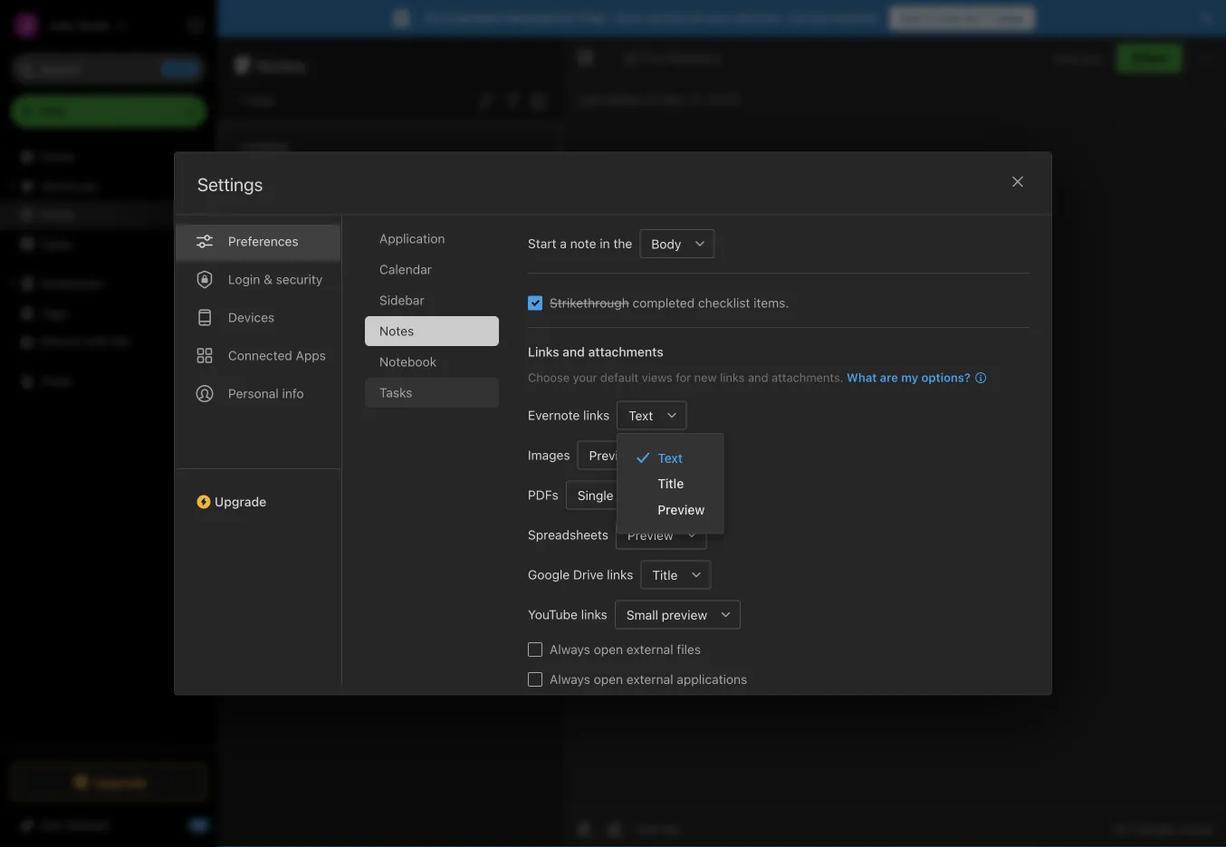 Task type: vqa. For each thing, say whether or not it's contained in the screenshot.
first tab from the left
no



Task type: describe. For each thing, give the bounding box(es) containing it.
tags
[[41, 305, 68, 320]]

1 horizontal spatial personal
[[503, 10, 555, 25]]

login
[[228, 271, 260, 286]]

shared with me link
[[0, 327, 217, 356]]

close image
[[1007, 171, 1029, 193]]

Always open external files checkbox
[[528, 642, 543, 656]]

free:
[[579, 10, 609, 25]]

shared
[[40, 334, 81, 349]]

text button
[[617, 400, 658, 429]]

tab list for application
[[175, 205, 342, 684]]

preferences
[[228, 233, 299, 248]]

1
[[239, 93, 245, 108]]

1 note
[[239, 93, 274, 108]]

strikethrough completed checklist items.
[[550, 295, 789, 310]]

new
[[40, 104, 66, 119]]

links and attachments
[[528, 344, 664, 359]]

connected
[[228, 347, 292, 362]]

home
[[40, 149, 75, 164]]

1 vertical spatial preview button
[[616, 520, 678, 549]]

links left text button
[[584, 407, 610, 422]]

sync
[[615, 10, 644, 25]]

my
[[902, 370, 919, 384]]

small preview button
[[615, 600, 712, 629]]

1 vertical spatial settings
[[197, 173, 263, 195]]

open for always open external files
[[594, 641, 623, 656]]

Choose default view option for Google Drive links field
[[641, 560, 712, 589]]

tasks button
[[0, 229, 217, 258]]

application tab
[[365, 223, 499, 253]]

files
[[677, 641, 701, 656]]

across
[[648, 10, 686, 25]]

notebook inside the notebook tab
[[380, 354, 437, 369]]

try evernote personal for free: sync across all your devices. cancel anytime.
[[424, 10, 881, 25]]

free
[[937, 10, 961, 25]]

7
[[985, 10, 993, 25]]

Start a new note in the body or title. field
[[640, 229, 715, 258]]

get it free for 7 days
[[901, 10, 1025, 25]]

single page button
[[566, 480, 651, 509]]

start a note in the
[[528, 236, 633, 250]]

preview inside field
[[589, 447, 635, 462]]

notebook inside the first notebook button
[[668, 51, 721, 64]]

preview
[[662, 607, 708, 622]]

completed
[[633, 295, 695, 310]]

personal info
[[228, 385, 304, 400]]

for for 7
[[965, 10, 982, 25]]

small preview
[[627, 607, 708, 622]]

only
[[1054, 51, 1079, 65]]

expand notebooks image
[[5, 276, 19, 291]]

0 horizontal spatial and
[[563, 344, 585, 359]]

title button
[[641, 560, 683, 589]]

last edited on nov 17, 2023
[[577, 92, 740, 107]]

settings image
[[185, 14, 207, 36]]

1 vertical spatial upgrade button
[[11, 764, 207, 800]]

images
[[528, 447, 570, 462]]

always for always open external applications
[[550, 671, 591, 686]]

changes
[[1130, 822, 1177, 836]]

last
[[577, 92, 602, 107]]

info
[[282, 385, 304, 400]]

new button
[[11, 95, 207, 128]]

open for always open external applications
[[594, 671, 623, 686]]

title inside button
[[653, 567, 678, 582]]

preview inside dropdown list menu
[[658, 502, 705, 517]]

links
[[528, 344, 559, 359]]

tasks inside button
[[40, 236, 73, 251]]

get
[[901, 10, 922, 25]]

start
[[528, 236, 557, 250]]

sidebar
[[380, 292, 425, 307]]

0 vertical spatial preview button
[[578, 440, 640, 469]]

first notebook button
[[618, 45, 728, 71]]

spreadsheets
[[528, 527, 609, 542]]

tags button
[[0, 298, 217, 327]]

in
[[600, 236, 610, 250]]

notebooks
[[41, 276, 104, 291]]

links right drive
[[607, 567, 634, 582]]

notes link
[[0, 200, 217, 229]]

attachments
[[588, 344, 664, 359]]

apps
[[296, 347, 326, 362]]

tasks inside tab
[[380, 385, 413, 400]]

text inside dropdown list menu
[[658, 450, 683, 465]]

tree containing home
[[0, 142, 217, 747]]

upgrade for bottommost upgrade popup button
[[94, 774, 147, 789]]

are
[[880, 370, 899, 384]]

google
[[528, 567, 570, 582]]

nov
[[664, 92, 687, 107]]

only you
[[1054, 51, 1102, 65]]

preview inside field
[[628, 527, 674, 542]]

new
[[695, 370, 717, 384]]

what are my options?
[[847, 370, 971, 384]]

evernote links
[[528, 407, 610, 422]]

shortcuts button
[[0, 171, 217, 200]]

notes inside "tab"
[[380, 323, 414, 338]]

all changes saved
[[1113, 822, 1212, 836]]

Note Editor text field
[[563, 123, 1227, 810]]

days
[[996, 10, 1025, 25]]

settings tooltip
[[201, 7, 290, 43]]

notebook tab
[[365, 347, 499, 376]]

share button
[[1117, 43, 1183, 72]]

security
[[276, 271, 323, 286]]

applications
[[677, 671, 748, 686]]

all
[[1113, 822, 1127, 836]]

sidebar tab
[[365, 285, 499, 315]]

ago
[[315, 197, 334, 210]]

1 horizontal spatial evernote
[[528, 407, 580, 422]]

1 horizontal spatial note
[[570, 236, 597, 250]]

note window element
[[563, 36, 1227, 847]]

connected apps
[[228, 347, 326, 362]]

small
[[627, 607, 659, 622]]

0 horizontal spatial your
[[573, 370, 597, 384]]



Task type: locate. For each thing, give the bounding box(es) containing it.
settings inside tooltip
[[228, 18, 275, 32]]

links
[[720, 370, 745, 384], [584, 407, 610, 422], [607, 567, 634, 582], [581, 607, 608, 621]]

choose your default views for new links and attachments.
[[528, 370, 844, 384]]

notes
[[256, 54, 306, 76], [40, 207, 74, 222], [380, 323, 414, 338]]

with
[[85, 334, 109, 349]]

1 vertical spatial text
[[658, 450, 683, 465]]

for left 7
[[965, 10, 982, 25]]

single
[[578, 487, 614, 502]]

evernote right the try
[[446, 10, 500, 25]]

1 horizontal spatial tab list
[[365, 223, 514, 684]]

1 vertical spatial title
[[653, 567, 678, 582]]

1 vertical spatial tasks
[[380, 385, 413, 400]]

external
[[627, 641, 674, 656], [627, 671, 674, 686]]

external up always open external applications
[[627, 641, 674, 656]]

1 horizontal spatial notes
[[256, 54, 306, 76]]

1 open from the top
[[594, 641, 623, 656]]

personal
[[503, 10, 555, 25], [228, 385, 279, 400]]

1 horizontal spatial a
[[560, 236, 567, 250]]

Search text field
[[24, 53, 194, 85]]

strikethrough
[[550, 295, 629, 310]]

untitled
[[241, 140, 289, 155]]

settings right settings image
[[228, 18, 275, 32]]

shortcuts
[[41, 178, 98, 193]]

always
[[550, 641, 591, 656], [550, 671, 591, 686]]

links down drive
[[581, 607, 608, 621]]

note
[[248, 93, 274, 108], [570, 236, 597, 250]]

links right new
[[720, 370, 745, 384]]

upgrade button inside tab list
[[175, 468, 342, 516]]

upgrade for upgrade popup button inside tab list
[[215, 494, 267, 509]]

a right start
[[560, 236, 567, 250]]

Choose default view option for Evernote links field
[[617, 400, 687, 429]]

0 horizontal spatial notebook
[[380, 354, 437, 369]]

notebook
[[668, 51, 721, 64], [380, 354, 437, 369]]

open up always open external applications
[[594, 641, 623, 656]]

0 horizontal spatial notes
[[40, 207, 74, 222]]

for inside button
[[965, 10, 982, 25]]

2 vertical spatial preview
[[628, 527, 674, 542]]

notebooks link
[[0, 269, 217, 298]]

settings
[[228, 18, 275, 32], [197, 173, 263, 195]]

preview link
[[618, 496, 723, 522]]

&
[[264, 271, 273, 286]]

text up title link
[[658, 450, 683, 465]]

0 horizontal spatial a
[[241, 197, 247, 210]]

evernote
[[446, 10, 500, 25], [528, 407, 580, 422]]

0 vertical spatial a
[[241, 197, 247, 210]]

title up small preview "button"
[[653, 567, 678, 582]]

personal down connected
[[228, 385, 279, 400]]

1 horizontal spatial upgrade
[[215, 494, 267, 509]]

external for applications
[[627, 671, 674, 686]]

0 horizontal spatial tasks
[[40, 236, 73, 251]]

2 vertical spatial notes
[[380, 323, 414, 338]]

0 vertical spatial text
[[629, 407, 653, 422]]

0 horizontal spatial text
[[629, 407, 653, 422]]

login & security
[[228, 271, 323, 286]]

cancel
[[787, 10, 828, 25]]

upgrade button
[[175, 468, 342, 516], [11, 764, 207, 800]]

None search field
[[24, 53, 194, 85]]

tab list for start a note in the
[[365, 223, 514, 684]]

0 vertical spatial notebook
[[668, 51, 721, 64]]

notes up 1 note
[[256, 54, 306, 76]]

preview button up single page button
[[578, 440, 640, 469]]

open
[[594, 641, 623, 656], [594, 671, 623, 686]]

try
[[424, 10, 443, 25]]

what
[[847, 370, 877, 384]]

single page
[[578, 487, 646, 502]]

notebook down all
[[668, 51, 721, 64]]

0 vertical spatial and
[[563, 344, 585, 359]]

calendar tab
[[365, 254, 499, 284]]

1 horizontal spatial text
[[658, 450, 683, 465]]

note left in at left
[[570, 236, 597, 250]]

tasks down the notebook tab
[[380, 385, 413, 400]]

google drive links
[[528, 567, 634, 582]]

youtube
[[528, 607, 578, 621]]

1 vertical spatial external
[[627, 671, 674, 686]]

tasks
[[40, 236, 73, 251], [380, 385, 413, 400]]

it
[[926, 10, 934, 25]]

0 vertical spatial tasks
[[40, 236, 73, 251]]

1 vertical spatial preview
[[658, 502, 705, 517]]

and left 'attachments.'
[[748, 370, 769, 384]]

0 vertical spatial upgrade
[[215, 494, 267, 509]]

devices.
[[735, 10, 784, 25]]

checklist
[[698, 295, 751, 310]]

on
[[646, 92, 660, 107]]

views
[[642, 370, 673, 384]]

Always open external applications checkbox
[[528, 672, 543, 686]]

0 vertical spatial always
[[550, 641, 591, 656]]

text down views on the top of page
[[629, 407, 653, 422]]

0 horizontal spatial for
[[558, 10, 575, 25]]

first notebook
[[640, 51, 721, 64]]

notes down the sidebar
[[380, 323, 414, 338]]

first
[[640, 51, 665, 64]]

0 horizontal spatial note
[[248, 93, 274, 108]]

0 horizontal spatial upgrade
[[94, 774, 147, 789]]

2 open from the top
[[594, 671, 623, 686]]

1 vertical spatial note
[[570, 236, 597, 250]]

preview button
[[578, 440, 640, 469], [616, 520, 678, 549]]

anytime.
[[831, 10, 881, 25]]

tree
[[0, 142, 217, 747]]

0 vertical spatial upgrade button
[[175, 468, 342, 516]]

0 horizontal spatial evernote
[[446, 10, 500, 25]]

text link
[[618, 445, 723, 471]]

2 horizontal spatial for
[[965, 10, 982, 25]]

application
[[380, 231, 445, 246]]

shared with me
[[40, 334, 131, 349]]

for left free:
[[558, 10, 575, 25]]

notes tab
[[365, 316, 499, 346]]

0 vertical spatial your
[[706, 10, 732, 25]]

trash
[[40, 374, 72, 389]]

notes down 'shortcuts'
[[40, 207, 74, 222]]

get it free for 7 days button
[[890, 6, 1035, 30]]

0 vertical spatial external
[[627, 641, 674, 656]]

external down always open external files
[[627, 671, 674, 686]]

your down links and attachments
[[573, 370, 597, 384]]

1 horizontal spatial notebook
[[668, 51, 721, 64]]

your
[[706, 10, 732, 25], [573, 370, 597, 384]]

tasks up "notebooks"
[[40, 236, 73, 251]]

pdfs
[[528, 487, 559, 502]]

1 vertical spatial always
[[550, 671, 591, 686]]

body button
[[640, 229, 686, 258]]

and right the links
[[563, 344, 585, 359]]

a left few
[[241, 197, 247, 210]]

preview
[[589, 447, 635, 462], [658, 502, 705, 517], [628, 527, 674, 542]]

title link
[[618, 471, 723, 496]]

text inside text button
[[629, 407, 653, 422]]

and
[[563, 344, 585, 359], [748, 370, 769, 384]]

external for files
[[627, 641, 674, 656]]

share
[[1132, 50, 1168, 65]]

preview down preview link on the bottom of the page
[[628, 527, 674, 542]]

always right always open external applications checkbox
[[550, 671, 591, 686]]

0 horizontal spatial personal
[[228, 385, 279, 400]]

Choose default view option for YouTube links field
[[615, 600, 741, 629]]

evernote down choose
[[528, 407, 580, 422]]

note right 1
[[248, 93, 274, 108]]

tab list
[[175, 205, 342, 684], [365, 223, 514, 684]]

1 vertical spatial notebook
[[380, 354, 437, 369]]

saved
[[1180, 822, 1212, 836]]

tasks tab
[[365, 377, 499, 407]]

text
[[629, 407, 653, 422], [658, 450, 683, 465]]

1 vertical spatial open
[[594, 671, 623, 686]]

add tag image
[[604, 818, 626, 840]]

preview button up the title button
[[616, 520, 678, 549]]

me
[[113, 334, 131, 349]]

for left new
[[676, 370, 691, 384]]

Choose default view option for Spreadsheets field
[[616, 520, 707, 549]]

default
[[601, 370, 639, 384]]

a
[[241, 197, 247, 210], [560, 236, 567, 250]]

your right all
[[706, 10, 732, 25]]

1 vertical spatial your
[[573, 370, 597, 384]]

2 always from the top
[[550, 671, 591, 686]]

always for always open external files
[[550, 641, 591, 656]]

home link
[[0, 142, 217, 171]]

upgrade
[[215, 494, 267, 509], [94, 774, 147, 789]]

trash link
[[0, 367, 217, 396]]

body
[[652, 236, 682, 251]]

always open external applications
[[550, 671, 748, 686]]

for for free:
[[558, 10, 575, 25]]

for
[[558, 10, 575, 25], [965, 10, 982, 25], [676, 370, 691, 384]]

1 vertical spatial and
[[748, 370, 769, 384]]

0 vertical spatial note
[[248, 93, 274, 108]]

tab list containing preferences
[[175, 205, 342, 684]]

dropdown list menu
[[618, 445, 723, 522]]

all
[[690, 10, 703, 25]]

1 vertical spatial personal
[[228, 385, 279, 400]]

1 external from the top
[[627, 641, 674, 656]]

2 external from the top
[[627, 671, 674, 686]]

0 vertical spatial evernote
[[446, 10, 500, 25]]

preview down title link
[[658, 502, 705, 517]]

0 vertical spatial personal
[[503, 10, 555, 25]]

options?
[[922, 370, 971, 384]]

drive
[[573, 567, 604, 582]]

0 horizontal spatial tab list
[[175, 205, 342, 684]]

title inside dropdown list menu
[[658, 476, 684, 491]]

settings up few
[[197, 173, 263, 195]]

0 vertical spatial notes
[[256, 54, 306, 76]]

1 vertical spatial evernote
[[528, 407, 580, 422]]

Choose default view option for PDFs field
[[566, 480, 680, 509]]

title
[[658, 476, 684, 491], [653, 567, 678, 582]]

notebook down notes "tab"
[[380, 354, 437, 369]]

1 vertical spatial upgrade
[[94, 774, 147, 789]]

0 vertical spatial settings
[[228, 18, 275, 32]]

Choose default view option for Images field
[[578, 440, 669, 469]]

0 vertical spatial title
[[658, 476, 684, 491]]

1 vertical spatial notes
[[40, 207, 74, 222]]

upgrade inside tab list
[[215, 494, 267, 509]]

1 horizontal spatial your
[[706, 10, 732, 25]]

1 always from the top
[[550, 641, 591, 656]]

0 vertical spatial open
[[594, 641, 623, 656]]

1 horizontal spatial for
[[676, 370, 691, 384]]

1 horizontal spatial tasks
[[380, 385, 413, 400]]

always right always open external files checkbox
[[550, 641, 591, 656]]

1 vertical spatial a
[[560, 236, 567, 250]]

1 horizontal spatial and
[[748, 370, 769, 384]]

personal inside tab list
[[228, 385, 279, 400]]

Select303 checkbox
[[528, 295, 543, 310]]

tab list containing application
[[365, 223, 514, 684]]

add a reminder image
[[573, 818, 595, 840]]

few
[[250, 197, 268, 210]]

items.
[[754, 295, 789, 310]]

personal left free:
[[503, 10, 555, 25]]

preview up single page
[[589, 447, 635, 462]]

0 vertical spatial preview
[[589, 447, 635, 462]]

a few minutes ago
[[241, 197, 334, 210]]

the
[[614, 236, 633, 250]]

title up preview link on the bottom of the page
[[658, 476, 684, 491]]

calendar
[[380, 261, 432, 276]]

expand note image
[[575, 47, 597, 69]]

edited
[[605, 92, 642, 107]]

2 horizontal spatial notes
[[380, 323, 414, 338]]

open down always open external files
[[594, 671, 623, 686]]



